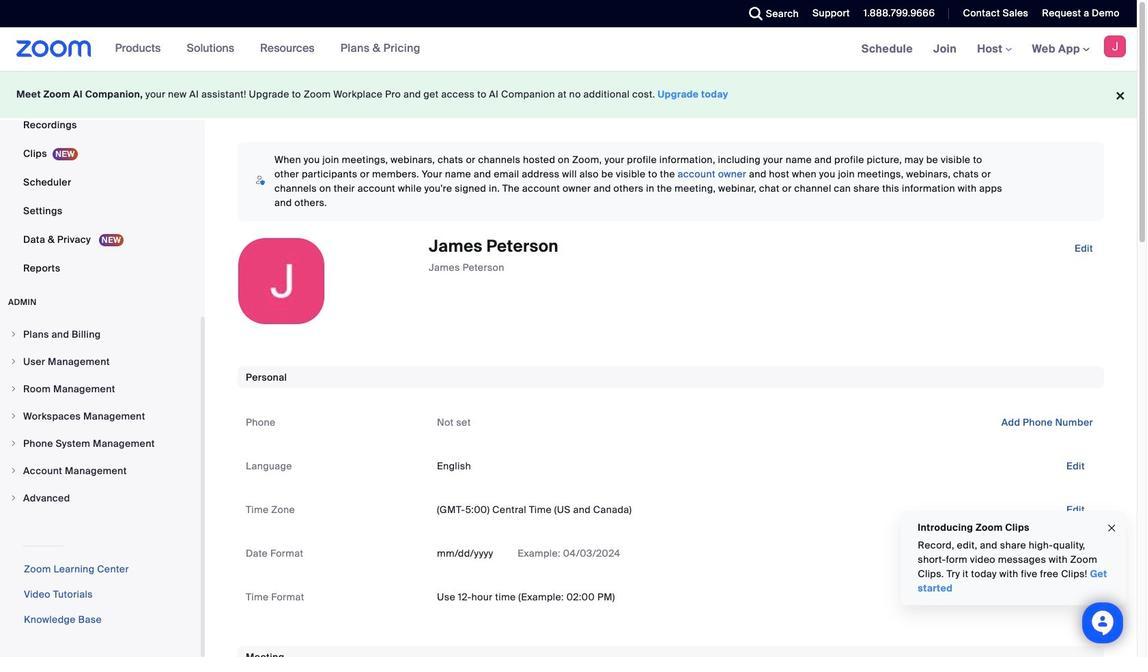 Task type: vqa. For each thing, say whether or not it's contained in the screenshot.
3rd right image
yes



Task type: locate. For each thing, give the bounding box(es) containing it.
5 right image from the top
[[10, 440, 18, 448]]

7 right image from the top
[[10, 495, 18, 503]]

6 right image from the top
[[10, 467, 18, 475]]

4 right image from the top
[[10, 413, 18, 421]]

personal menu menu
[[0, 0, 201, 283]]

banner
[[0, 27, 1137, 72]]

3 right image from the top
[[10, 385, 18, 393]]

admin menu menu
[[0, 322, 201, 513]]

footer
[[0, 71, 1137, 118]]

zoom logo image
[[16, 40, 91, 57]]

right image
[[10, 331, 18, 339], [10, 358, 18, 366], [10, 385, 18, 393], [10, 413, 18, 421], [10, 440, 18, 448], [10, 467, 18, 475], [10, 495, 18, 503]]



Task type: describe. For each thing, give the bounding box(es) containing it.
product information navigation
[[105, 27, 431, 71]]

user photo image
[[238, 238, 324, 324]]

1 right image from the top
[[10, 331, 18, 339]]

meetings navigation
[[851, 27, 1137, 72]]

profile picture image
[[1104, 36, 1126, 57]]

close image
[[1107, 521, 1117, 536]]

2 right image from the top
[[10, 358, 18, 366]]



